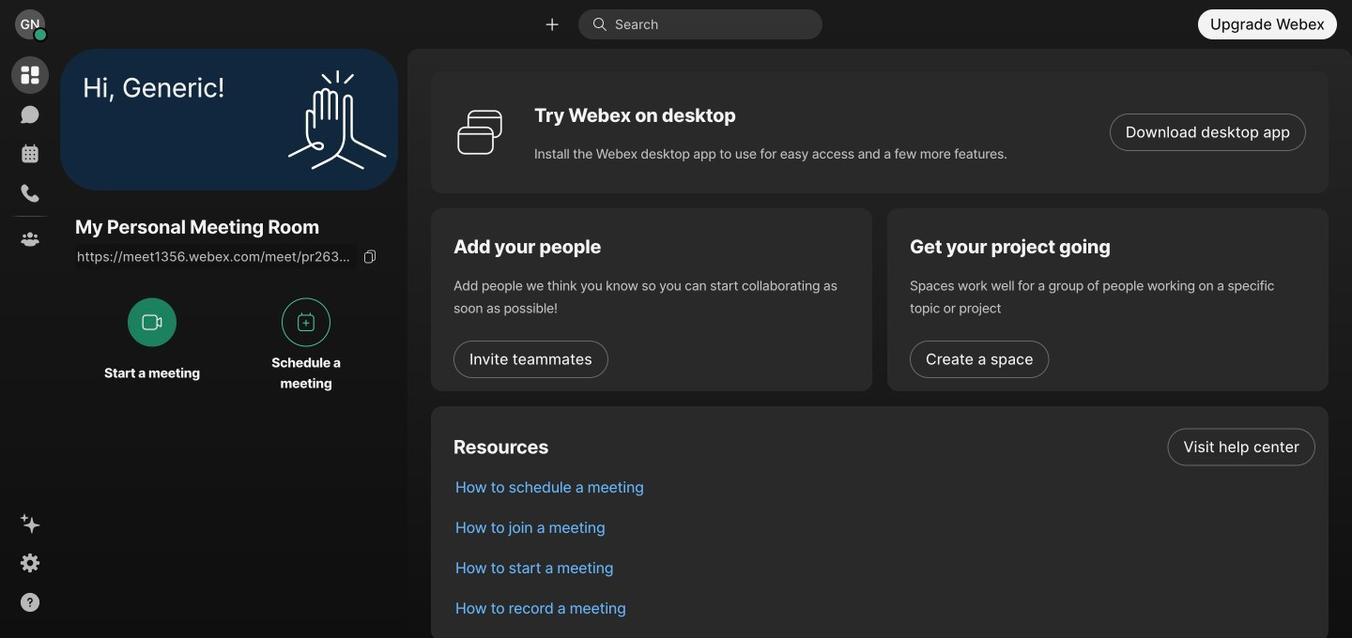 Task type: locate. For each thing, give the bounding box(es) containing it.
navigation
[[0, 49, 60, 639]]

None text field
[[75, 244, 357, 270]]

2 list item from the top
[[441, 468, 1329, 508]]

list item
[[441, 427, 1329, 468], [441, 468, 1329, 508], [441, 508, 1329, 549], [441, 549, 1329, 589], [441, 589, 1329, 629]]

two hands high fiving image
[[281, 63, 394, 176]]



Task type: describe. For each thing, give the bounding box(es) containing it.
1 list item from the top
[[441, 427, 1329, 468]]

3 list item from the top
[[441, 508, 1329, 549]]

5 list item from the top
[[441, 589, 1329, 629]]

4 list item from the top
[[441, 549, 1329, 589]]

webex tab list
[[11, 56, 49, 258]]



Task type: vqa. For each thing, say whether or not it's contained in the screenshot.
Message composer toolbar element
no



